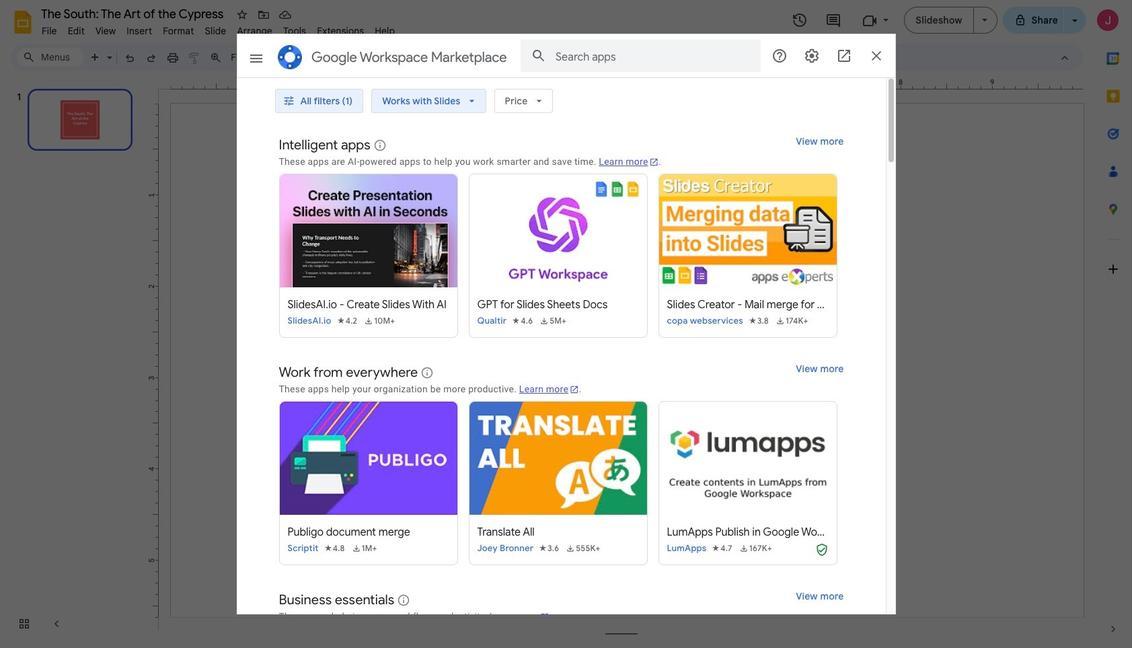 Task type: describe. For each thing, give the bounding box(es) containing it.
select (esc) image
[[289, 51, 303, 64]]

Menus field
[[17, 48, 84, 67]]

star image
[[236, 8, 249, 22]]

Rename text field
[[36, 5, 231, 22]]

Star checkbox
[[233, 5, 252, 24]]

document status: saved to drive. image
[[279, 8, 292, 22]]

paint format image
[[188, 51, 201, 64]]

menu bar banner
[[0, 0, 1133, 648]]

tab list inside menu bar "banner"
[[1095, 40, 1133, 610]]

slides home image
[[11, 10, 35, 34]]

menu bar inside menu bar "banner"
[[36, 17, 400, 40]]

main toolbar
[[83, 47, 657, 67]]



Task type: locate. For each thing, give the bounding box(es) containing it.
application
[[0, 0, 1133, 648]]

redo (⌘y) image
[[145, 51, 158, 64]]

zoom image
[[209, 51, 223, 64]]

add comment (⌘+option+m) image
[[413, 51, 426, 64]]

print (⌘p) image
[[166, 51, 180, 64]]

new slide (ctrl+m) image
[[89, 51, 102, 64]]

move image
[[257, 8, 271, 22]]

text box image
[[311, 51, 324, 64]]

show all comments image
[[826, 12, 842, 29]]

undo (⌘z) image
[[123, 51, 137, 64]]

line image
[[378, 51, 392, 64]]

navigation
[[0, 76, 148, 648]]

menu bar
[[36, 17, 400, 40]]

share. private to only me. image
[[1014, 14, 1027, 26]]

hide the menus (ctrl+shift+f) image
[[1059, 51, 1072, 64]]

last edit was on october 30, 2023 image
[[792, 12, 808, 28]]

tab list
[[1095, 40, 1133, 610]]



Task type: vqa. For each thing, say whether or not it's contained in the screenshot.
File menu item
no



